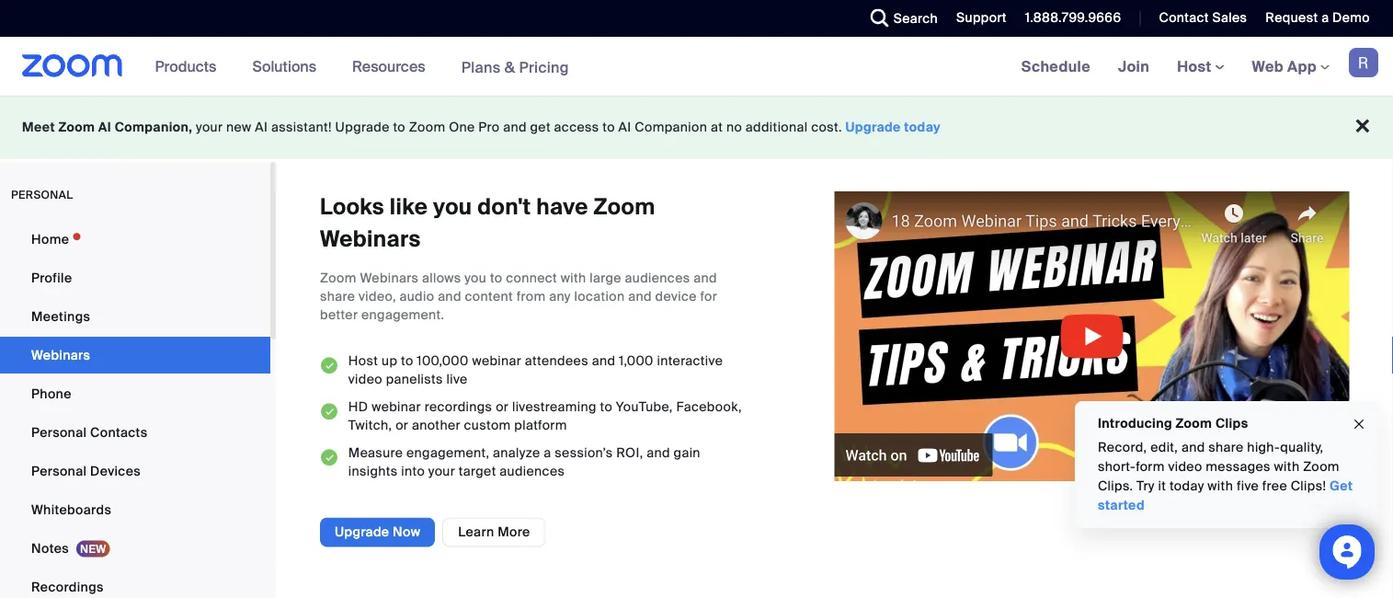 Task type: describe. For each thing, give the bounding box(es) containing it.
pricing
[[519, 57, 569, 77]]

sales
[[1213, 9, 1248, 26]]

record, edit, and share high-quality, short-form video messages with zoom clips. try it today with five free clips!
[[1098, 439, 1340, 495]]

messages
[[1206, 458, 1271, 475]]

another
[[412, 417, 461, 434]]

close image
[[1352, 414, 1367, 435]]

quality,
[[1281, 439, 1324, 456]]

content
[[465, 288, 513, 305]]

platform
[[515, 417, 567, 434]]

whiteboards
[[31, 501, 111, 518]]

custom
[[464, 417, 511, 434]]

like
[[390, 193, 428, 221]]

better
[[320, 306, 358, 323]]

video inside the host up to 100,000 webinar attendees and 1,000 interactive video panelists live
[[349, 371, 383, 388]]

to inside the host up to 100,000 webinar attendees and 1,000 interactive video panelists live
[[401, 352, 414, 369]]

get started link
[[1098, 477, 1354, 514]]

you inside zoom webinars allows you to connect with large audiences and share video, audio and content from any location and device for better engagement.
[[465, 270, 487, 287]]

free
[[1263, 477, 1288, 495]]

cost.
[[812, 119, 843, 136]]

introducing zoom clips
[[1098, 414, 1249, 431]]

gain
[[674, 444, 701, 461]]

device
[[656, 288, 697, 305]]

clips!
[[1292, 477, 1327, 495]]

your inside measure engagement, analyze a session's roi, and gain insights into your target audiences
[[429, 463, 455, 480]]

upgrade down the product information navigation
[[335, 119, 390, 136]]

no
[[727, 119, 743, 136]]

clips.
[[1098, 477, 1134, 495]]

learn more button
[[443, 518, 546, 547]]

meetings navigation
[[1008, 37, 1394, 97]]

webinar inside the host up to 100,000 webinar attendees and 1,000 interactive video panelists live
[[472, 352, 522, 369]]

100,000
[[417, 352, 469, 369]]

meet zoom ai companion, your new ai assistant! upgrade to zoom one pro and get access to ai companion at no additional cost. upgrade today
[[22, 119, 941, 136]]

roi,
[[617, 444, 644, 461]]

home link
[[0, 221, 270, 258]]

personal contacts link
[[0, 414, 270, 451]]

video inside record, edit, and share high-quality, short-form video messages with zoom clips. try it today with five free clips!
[[1169, 458, 1203, 475]]

personal
[[11, 188, 73, 202]]

get
[[530, 119, 551, 136]]

profile link
[[0, 259, 270, 296]]

phone
[[31, 385, 72, 402]]

web app
[[1253, 57, 1317, 76]]

short-
[[1098, 458, 1136, 475]]

host for host up to 100,000 webinar attendees and 1,000 interactive video panelists live
[[349, 352, 378, 369]]

looks
[[320, 193, 385, 221]]

2 horizontal spatial with
[[1275, 458, 1300, 475]]

access
[[554, 119, 599, 136]]

twitch,
[[349, 417, 392, 434]]

host up to 100,000 webinar attendees and 1,000 interactive video panelists live
[[349, 352, 723, 388]]

3 ai from the left
[[619, 119, 632, 136]]

schedule link
[[1008, 37, 1105, 96]]

products button
[[155, 37, 225, 96]]

target
[[459, 463, 496, 480]]

and inside the host up to 100,000 webinar attendees and 1,000 interactive video panelists live
[[592, 352, 616, 369]]

to inside hd webinar recordings or livestreaming to youtube, facebook, twitch, or another custom platform
[[600, 398, 613, 415]]

up
[[382, 352, 398, 369]]

into
[[401, 463, 425, 480]]

zoom inside looks like you don't have zoom webinars
[[594, 193, 656, 221]]

contact
[[1160, 9, 1210, 26]]

companion
[[635, 119, 708, 136]]

measure engagement, analyze a session's roi, and gain insights into your target audiences
[[349, 444, 701, 480]]

schedule
[[1022, 57, 1091, 76]]

upgrade inside button
[[335, 524, 390, 541]]

contacts
[[90, 424, 148, 441]]

zoom inside zoom webinars allows you to connect with large audiences and share video, audio and content from any location and device for better engagement.
[[320, 270, 357, 287]]

personal menu menu
[[0, 221, 270, 598]]

upgrade now button
[[320, 518, 435, 547]]

record,
[[1098, 439, 1148, 456]]

panelists
[[386, 371, 443, 388]]

today inside meet zoom ai companion, footer
[[905, 119, 941, 136]]

home
[[31, 230, 69, 247]]

get started
[[1098, 477, 1354, 514]]

webinars inside zoom webinars allows you to connect with large audiences and share video, audio and content from any location and device for better engagement.
[[360, 270, 419, 287]]

don't
[[478, 193, 531, 221]]

more
[[498, 524, 531, 541]]

to down the resources "dropdown button"
[[393, 119, 406, 136]]

profile picture image
[[1350, 48, 1379, 77]]

host button
[[1178, 57, 1225, 76]]

join link
[[1105, 37, 1164, 96]]

meet zoom ai companion, footer
[[0, 96, 1394, 159]]

learn more
[[458, 524, 531, 541]]

engagement.
[[362, 306, 445, 323]]

profile
[[31, 269, 72, 286]]

&
[[505, 57, 515, 77]]

location
[[575, 288, 625, 305]]

measure
[[349, 444, 403, 461]]

webinars link
[[0, 337, 270, 374]]

phone link
[[0, 375, 270, 412]]

webinars inside personal menu menu
[[31, 346, 90, 363]]

new
[[226, 119, 252, 136]]

webinar inside hd webinar recordings or livestreaming to youtube, facebook, twitch, or another custom platform
[[372, 398, 421, 415]]

now
[[393, 524, 421, 541]]

web
[[1253, 57, 1284, 76]]

have
[[537, 193, 589, 221]]

share inside record, edit, and share high-quality, short-form video messages with zoom clips. try it today with five free clips!
[[1209, 439, 1244, 456]]

1 ai from the left
[[98, 119, 111, 136]]

audio
[[400, 288, 435, 305]]

upgrade right cost.
[[846, 119, 901, 136]]

upgrade now
[[335, 524, 421, 541]]

clips
[[1216, 414, 1249, 431]]

a inside measure engagement, analyze a session's roi, and gain insights into your target audiences
[[544, 444, 552, 461]]

allows
[[422, 270, 461, 287]]

and inside meet zoom ai companion, footer
[[503, 119, 527, 136]]

banner containing products
[[0, 37, 1394, 97]]

learn
[[458, 524, 495, 541]]

at
[[711, 119, 723, 136]]

resources
[[352, 57, 426, 76]]

to inside zoom webinars allows you to connect with large audiences and share video, audio and content from any location and device for better engagement.
[[490, 270, 503, 287]]

recordings
[[425, 398, 493, 415]]

1.888.799.9666
[[1026, 9, 1122, 26]]

meetings link
[[0, 298, 270, 335]]

personal devices
[[31, 462, 141, 479]]



Task type: locate. For each thing, give the bounding box(es) containing it.
1 personal from the top
[[31, 424, 87, 441]]

zoom left clips
[[1176, 414, 1213, 431]]

1 vertical spatial today
[[1170, 477, 1205, 495]]

0 vertical spatial with
[[561, 270, 587, 287]]

live
[[447, 371, 468, 388]]

1 vertical spatial you
[[465, 270, 487, 287]]

join
[[1119, 57, 1150, 76]]

share inside zoom webinars allows you to connect with large audiences and share video, audio and content from any location and device for better engagement.
[[320, 288, 355, 305]]

0 vertical spatial your
[[196, 119, 223, 136]]

and inside measure engagement, analyze a session's roi, and gain insights into your target audiences
[[647, 444, 671, 461]]

share up messages
[[1209, 439, 1244, 456]]

personal inside personal devices link
[[31, 462, 87, 479]]

personal contacts
[[31, 424, 148, 441]]

2 vertical spatial with
[[1208, 477, 1234, 495]]

1 horizontal spatial ai
[[255, 119, 268, 136]]

today inside record, edit, and share high-quality, short-form video messages with zoom clips. try it today with five free clips!
[[1170, 477, 1205, 495]]

with up any
[[561, 270, 587, 287]]

webinars inside looks like you don't have zoom webinars
[[320, 224, 421, 253]]

attendees
[[525, 352, 589, 369]]

0 vertical spatial share
[[320, 288, 355, 305]]

youtube,
[[616, 398, 673, 415]]

from
[[517, 288, 546, 305]]

large
[[590, 270, 622, 287]]

1 horizontal spatial your
[[429, 463, 455, 480]]

1.888.799.9666 button
[[1012, 0, 1126, 37], [1026, 9, 1122, 26]]

you inside looks like you don't have zoom webinars
[[433, 193, 472, 221]]

zoom up clips!
[[1304, 458, 1340, 475]]

zoom webinars allows you to connect with large audiences and share video, audio and content from any location and device for better engagement.
[[320, 270, 718, 323]]

webinar up twitch, at the left bottom
[[372, 398, 421, 415]]

1,000
[[619, 352, 654, 369]]

try
[[1137, 477, 1155, 495]]

0 horizontal spatial with
[[561, 270, 587, 287]]

personal for personal devices
[[31, 462, 87, 479]]

2 personal from the top
[[31, 462, 87, 479]]

zoom right meet
[[58, 119, 95, 136]]

ai left companion,
[[98, 119, 111, 136]]

session's
[[555, 444, 613, 461]]

upgrade left the now
[[335, 524, 390, 541]]

upgrade today link
[[846, 119, 941, 136]]

0 vertical spatial personal
[[31, 424, 87, 441]]

0 vertical spatial today
[[905, 119, 941, 136]]

0 horizontal spatial webinar
[[372, 398, 421, 415]]

ai left companion
[[619, 119, 632, 136]]

audiences inside zoom webinars allows you to connect with large audiences and share video, audio and content from any location and device for better engagement.
[[625, 270, 690, 287]]

1 vertical spatial or
[[396, 417, 409, 434]]

your inside meet zoom ai companion, footer
[[196, 119, 223, 136]]

zoom inside record, edit, and share high-quality, short-form video messages with zoom clips. try it today with five free clips!
[[1304, 458, 1340, 475]]

product information navigation
[[141, 37, 583, 97]]

0 vertical spatial webinars
[[320, 224, 421, 253]]

hd webinar recordings or livestreaming to youtube, facebook, twitch, or another custom platform
[[349, 398, 742, 434]]

0 vertical spatial webinar
[[472, 352, 522, 369]]

to left youtube,
[[600, 398, 613, 415]]

plans
[[462, 57, 501, 77]]

or right twitch, at the left bottom
[[396, 417, 409, 434]]

1 vertical spatial personal
[[31, 462, 87, 479]]

a
[[1322, 9, 1330, 26], [544, 444, 552, 461]]

0 horizontal spatial or
[[396, 417, 409, 434]]

support link
[[943, 0, 1012, 37], [957, 9, 1007, 26]]

with down messages
[[1208, 477, 1234, 495]]

host down contact sales
[[1178, 57, 1216, 76]]

1 horizontal spatial today
[[1170, 477, 1205, 495]]

pro
[[479, 119, 500, 136]]

0 horizontal spatial audiences
[[500, 463, 565, 480]]

0 horizontal spatial video
[[349, 371, 383, 388]]

0 horizontal spatial today
[[905, 119, 941, 136]]

to
[[393, 119, 406, 136], [603, 119, 615, 136], [490, 270, 503, 287], [401, 352, 414, 369], [600, 398, 613, 415]]

devices
[[90, 462, 141, 479]]

edit,
[[1151, 439, 1179, 456]]

host
[[1178, 57, 1216, 76], [349, 352, 378, 369]]

and left get
[[503, 119, 527, 136]]

host inside meetings navigation
[[1178, 57, 1216, 76]]

insights
[[349, 463, 398, 480]]

share up better
[[320, 288, 355, 305]]

host inside the host up to 100,000 webinar attendees and 1,000 interactive video panelists live
[[349, 352, 378, 369]]

with
[[561, 270, 587, 287], [1275, 458, 1300, 475], [1208, 477, 1234, 495]]

you up content
[[465, 270, 487, 287]]

search button
[[857, 0, 943, 37]]

1 horizontal spatial audiences
[[625, 270, 690, 287]]

request
[[1266, 9, 1319, 26]]

zoom left "one"
[[409, 119, 446, 136]]

0 vertical spatial audiences
[[625, 270, 690, 287]]

meetings
[[31, 308, 90, 325]]

request a demo
[[1266, 9, 1371, 26]]

with inside zoom webinars allows you to connect with large audiences and share video, audio and content from any location and device for better engagement.
[[561, 270, 587, 287]]

personal
[[31, 424, 87, 441], [31, 462, 87, 479]]

support
[[957, 9, 1007, 26]]

personal for personal contacts
[[31, 424, 87, 441]]

notes link
[[0, 530, 270, 567]]

high-
[[1248, 439, 1281, 456]]

zoom up better
[[320, 270, 357, 287]]

1.888.799.9666 button up the 'schedule' at the right
[[1012, 0, 1126, 37]]

host left up
[[349, 352, 378, 369]]

0 horizontal spatial ai
[[98, 119, 111, 136]]

1 vertical spatial share
[[1209, 439, 1244, 456]]

0 vertical spatial host
[[1178, 57, 1216, 76]]

form
[[1136, 458, 1165, 475]]

0 horizontal spatial your
[[196, 119, 223, 136]]

1 vertical spatial audiences
[[500, 463, 565, 480]]

contact sales link
[[1146, 0, 1252, 37], [1160, 9, 1248, 26]]

resources button
[[352, 37, 434, 96]]

2 ai from the left
[[255, 119, 268, 136]]

your left new
[[196, 119, 223, 136]]

five
[[1237, 477, 1260, 495]]

a left demo
[[1322, 9, 1330, 26]]

and
[[503, 119, 527, 136], [694, 270, 718, 287], [438, 288, 462, 305], [629, 288, 652, 305], [592, 352, 616, 369], [1182, 439, 1206, 456], [647, 444, 671, 461]]

0 vertical spatial video
[[349, 371, 383, 388]]

banner
[[0, 37, 1394, 97]]

a down platform
[[544, 444, 552, 461]]

any
[[549, 288, 571, 305]]

webinars up video,
[[360, 270, 419, 287]]

analyze
[[493, 444, 541, 461]]

1 horizontal spatial video
[[1169, 458, 1203, 475]]

1 vertical spatial your
[[429, 463, 455, 480]]

and left gain
[[647, 444, 671, 461]]

0 horizontal spatial share
[[320, 288, 355, 305]]

solutions button
[[252, 37, 325, 96]]

audiences
[[625, 270, 690, 287], [500, 463, 565, 480]]

1 horizontal spatial host
[[1178, 57, 1216, 76]]

1 vertical spatial with
[[1275, 458, 1300, 475]]

looks like you don't have zoom webinars
[[320, 193, 656, 253]]

audiences down analyze in the bottom left of the page
[[500, 463, 565, 480]]

solutions
[[252, 57, 317, 76]]

zoom
[[58, 119, 95, 136], [409, 119, 446, 136], [594, 193, 656, 221], [320, 270, 357, 287], [1176, 414, 1213, 431], [1304, 458, 1340, 475]]

audiences inside measure engagement, analyze a session's roi, and gain insights into your target audiences
[[500, 463, 565, 480]]

engagement,
[[407, 444, 490, 461]]

video down the edit,
[[1169, 458, 1203, 475]]

personal inside personal contacts link
[[31, 424, 87, 441]]

1 vertical spatial host
[[349, 352, 378, 369]]

you right like at the top of the page
[[433, 193, 472, 221]]

livestreaming
[[512, 398, 597, 415]]

2 horizontal spatial ai
[[619, 119, 632, 136]]

1.888.799.9666 button up schedule link at the right of the page
[[1026, 9, 1122, 26]]

and right the edit,
[[1182, 439, 1206, 456]]

your down engagement,
[[429, 463, 455, 480]]

audiences up device
[[625, 270, 690, 287]]

1 vertical spatial webinar
[[372, 398, 421, 415]]

zoom logo image
[[22, 54, 123, 77]]

1 vertical spatial video
[[1169, 458, 1203, 475]]

get
[[1330, 477, 1354, 495]]

companion,
[[115, 119, 193, 136]]

0 vertical spatial or
[[496, 398, 509, 415]]

it
[[1159, 477, 1167, 495]]

video
[[349, 371, 383, 388], [1169, 458, 1203, 475]]

connect
[[506, 270, 558, 287]]

to up content
[[490, 270, 503, 287]]

and left device
[[629, 288, 652, 305]]

meet
[[22, 119, 55, 136]]

1 horizontal spatial a
[[1322, 9, 1330, 26]]

or up custom
[[496, 398, 509, 415]]

0 vertical spatial a
[[1322, 9, 1330, 26]]

for
[[701, 288, 718, 305]]

host for host
[[1178, 57, 1216, 76]]

plans & pricing link
[[462, 57, 569, 77], [462, 57, 569, 77]]

zoom right have
[[594, 193, 656, 221]]

ai right new
[[255, 119, 268, 136]]

to right up
[[401, 352, 414, 369]]

1 vertical spatial webinars
[[360, 270, 419, 287]]

1 vertical spatial a
[[544, 444, 552, 461]]

0 horizontal spatial host
[[349, 352, 378, 369]]

to right 'access'
[[603, 119, 615, 136]]

and inside record, edit, and share high-quality, short-form video messages with zoom clips. try it today with five free clips!
[[1182, 439, 1206, 456]]

webinars
[[320, 224, 421, 253], [360, 270, 419, 287], [31, 346, 90, 363]]

you
[[433, 193, 472, 221], [465, 270, 487, 287]]

web app button
[[1253, 57, 1330, 76]]

demo
[[1333, 9, 1371, 26]]

search
[[894, 10, 938, 27]]

video up hd at the bottom left of the page
[[349, 371, 383, 388]]

0 vertical spatial you
[[433, 193, 472, 221]]

1 horizontal spatial or
[[496, 398, 509, 415]]

personal down phone
[[31, 424, 87, 441]]

2 vertical spatial webinars
[[31, 346, 90, 363]]

facebook,
[[677, 398, 742, 415]]

and up "for"
[[694, 270, 718, 287]]

personal up whiteboards
[[31, 462, 87, 479]]

1 horizontal spatial with
[[1208, 477, 1234, 495]]

and left 1,000
[[592, 352, 616, 369]]

and down allows
[[438, 288, 462, 305]]

whiteboards link
[[0, 491, 270, 528]]

0 horizontal spatial a
[[544, 444, 552, 461]]

1 horizontal spatial webinar
[[472, 352, 522, 369]]

1 horizontal spatial share
[[1209, 439, 1244, 456]]

with up free
[[1275, 458, 1300, 475]]

webinars down meetings
[[31, 346, 90, 363]]

webinars down looks
[[320, 224, 421, 253]]

webinar right 100,000
[[472, 352, 522, 369]]

share
[[320, 288, 355, 305], [1209, 439, 1244, 456]]

one
[[449, 119, 475, 136]]



Task type: vqa. For each thing, say whether or not it's contained in the screenshot.
topmost Webinars
yes



